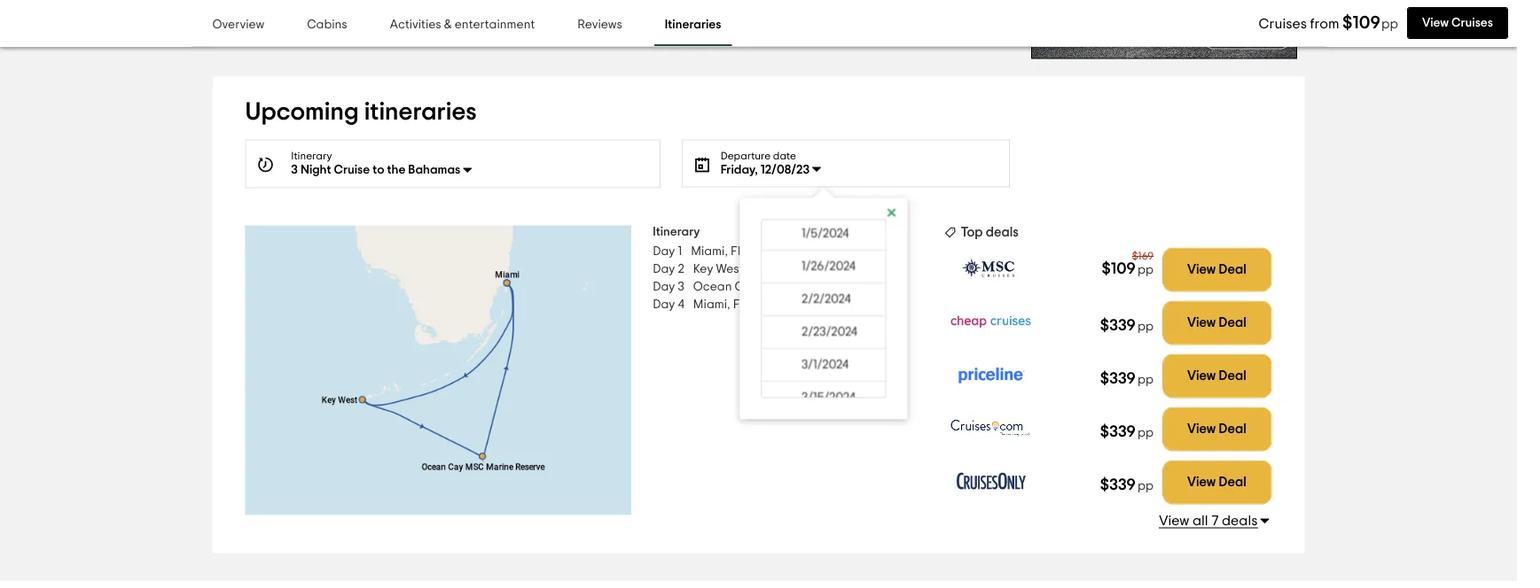 Task type: vqa. For each thing, say whether or not it's contained in the screenshot.
Key
yes



Task type: describe. For each thing, give the bounding box(es) containing it.
itinerary day​​ 1 miami, florida, united states day​​ 2 key west, florida, united states day​​ 3 ocean cay msc marine reserve day​​ 4 miami, florida, united states
[[653, 226, 878, 311]]

1 vertical spatial united
[[796, 263, 833, 276]]

$169 $109 pp
[[1102, 252, 1154, 277]]

1 $339 from the top
[[1100, 318, 1136, 334]]

2 vertical spatial states
[[820, 299, 856, 311]]

2 day​​ from the top
[[653, 263, 675, 276]]

2 $339 pp from the top
[[1100, 371, 1154, 387]]

pp inside $169 $109 pp
[[1138, 264, 1154, 276]]

1/5/2024
[[802, 228, 849, 240]]

5 deal from the top
[[1219, 476, 1247, 490]]

all
[[1193, 514, 1208, 528]]

&
[[444, 19, 452, 31]]

upcoming
[[245, 100, 359, 125]]

reserve
[[833, 281, 878, 293]]

miami, florida, united states link for 4
[[693, 296, 856, 314]]

4 day​​ from the top
[[653, 299, 675, 311]]

6 link
[[697, 2, 732, 38]]

miami, florida, united states link for 1
[[691, 243, 854, 260]]

2 $339 from the top
[[1100, 371, 1136, 387]]

the map for this itinerary is not available at this time. image
[[245, 226, 632, 516]]

1 vertical spatial florida,
[[750, 263, 793, 276]]

2
[[678, 263, 684, 276]]

5 view deal from the top
[[1187, 476, 1247, 490]]

departure
[[721, 151, 771, 162]]

2 deal from the top
[[1219, 317, 1247, 330]]

2/23/2024
[[802, 326, 858, 339]]

itineraries
[[665, 19, 721, 31]]

1 inside itinerary day​​ 1 miami, florida, united states day​​ 2 key west, florida, united states day​​ 3 ocean cay msc marine reserve day​​ 4 miami, florida, united states
[[678, 245, 682, 258]]

cay
[[735, 281, 758, 293]]

view cruises
[[1422, 17, 1493, 29]]

pp inside cruises from $109 pp
[[1382, 18, 1398, 31]]

activities & entertainment link
[[379, 5, 546, 46]]

0 horizontal spatial deals
[[986, 226, 1019, 239]]

overview link
[[202, 5, 275, 46]]

12/08/23
[[761, 164, 810, 176]]

ocean
[[693, 281, 732, 293]]

0 vertical spatial miami,
[[691, 245, 728, 258]]

key
[[693, 263, 713, 276]]

activities & entertainment
[[390, 19, 535, 31]]

upcoming itineraries
[[245, 100, 477, 125]]

4 $339 pp from the top
[[1100, 477, 1154, 493]]

cruise
[[334, 164, 370, 176]]

7
[[1212, 514, 1219, 528]]

3 $339 pp from the top
[[1100, 424, 1154, 440]]

from
[[1310, 17, 1340, 31]]

3 inside itinerary day​​ 1 miami, florida, united states day​​ 2 key west, florida, united states day​​ 3 ocean cay msc marine reserve day​​ 4 miami, florida, united states
[[678, 281, 684, 293]]

3 for 3
[[605, 14, 612, 26]]

reviews
[[578, 19, 622, 31]]

5
[[676, 14, 683, 26]]

cabins
[[307, 19, 347, 31]]

3 deal from the top
[[1219, 370, 1247, 383]]

departure date friday, 12/08/23
[[721, 151, 810, 176]]

4 view deal from the top
[[1187, 423, 1247, 436]]

key west, florida, united states link
[[693, 260, 872, 278]]

4 deal from the top
[[1219, 423, 1247, 436]]

5 link
[[661, 2, 697, 38]]

3 view deal from the top
[[1187, 370, 1247, 383]]

2 vertical spatial florida,
[[733, 299, 777, 311]]



Task type: locate. For each thing, give the bounding box(es) containing it.
0 horizontal spatial $109
[[1102, 261, 1136, 277]]

itinerary inside itinerary day​​ 1 miami, florida, united states day​​ 2 key west, florida, united states day​​ 3 ocean cay msc marine reserve day​​ 4 miami, florida, united states
[[653, 226, 700, 238]]

miami, down ocean
[[693, 299, 730, 311]]

3 link
[[591, 2, 626, 38]]

date
[[773, 151, 796, 162]]

1 day​​ from the top
[[653, 245, 675, 258]]

pp
[[1382, 18, 1398, 31], [1138, 264, 1154, 276], [1138, 320, 1154, 333], [1138, 374, 1154, 386], [1138, 427, 1154, 440], [1138, 480, 1154, 493]]

1 vertical spatial states
[[836, 263, 872, 276]]

entertainment
[[455, 19, 535, 31]]

1 vertical spatial miami, florida, united states link
[[693, 296, 856, 314]]

miami, up key
[[691, 245, 728, 258]]

top
[[961, 226, 983, 239]]

1/26/2024
[[802, 260, 856, 273]]

deal
[[1219, 264, 1247, 277], [1219, 317, 1247, 330], [1219, 370, 1247, 383], [1219, 423, 1247, 436], [1219, 476, 1247, 490]]

3 down '2'
[[678, 281, 684, 293]]

3
[[605, 14, 612, 26], [291, 164, 298, 176], [678, 281, 684, 293]]

1 view deal from the top
[[1187, 264, 1247, 277]]

$109
[[1343, 14, 1381, 32], [1102, 261, 1136, 277]]

1 horizontal spatial 3
[[605, 14, 612, 26]]

states up reserve
[[836, 263, 872, 276]]

miami, florida, united states link up msc
[[691, 243, 854, 260]]

1 horizontal spatial 1
[[678, 245, 682, 258]]

3 $339 from the top
[[1100, 424, 1136, 440]]

1 vertical spatial $109
[[1102, 261, 1136, 277]]

0 vertical spatial states
[[817, 245, 854, 258]]

florida, up msc
[[750, 263, 793, 276]]

0 horizontal spatial 1
[[535, 14, 539, 26]]

1 vertical spatial 3
[[291, 164, 298, 176]]

overview
[[212, 19, 264, 31]]

1 vertical spatial deals
[[1222, 514, 1258, 528]]

night
[[301, 164, 331, 176]]

$339 pp
[[1100, 318, 1154, 334], [1100, 371, 1154, 387], [1100, 424, 1154, 440], [1100, 477, 1154, 493]]

0 vertical spatial itinerary
[[291, 151, 332, 162]]

florida,
[[731, 245, 775, 258], [750, 263, 793, 276], [733, 299, 777, 311]]

0 vertical spatial united
[[777, 245, 815, 258]]

0 horizontal spatial 3
[[291, 164, 298, 176]]

$169
[[1132, 252, 1154, 262]]

$109 inside $169 $109 pp
[[1102, 261, 1136, 277]]

itineraries
[[364, 100, 477, 125]]

0 vertical spatial $109
[[1343, 14, 1381, 32]]

itinerary up night
[[291, 151, 332, 162]]

msc
[[761, 281, 787, 293]]

0 vertical spatial 3
[[605, 14, 612, 26]]

view
[[1422, 17, 1449, 29], [1187, 264, 1216, 277], [1187, 317, 1216, 330], [1187, 370, 1216, 383], [1187, 423, 1216, 436], [1187, 476, 1216, 490], [1159, 514, 1190, 528]]

activities
[[390, 19, 441, 31]]

0 vertical spatial deals
[[986, 226, 1019, 239]]

3/1/2024
[[802, 359, 849, 371]]

2 vertical spatial united
[[780, 299, 817, 311]]

united down marine at the right of page
[[780, 299, 817, 311]]

cabins link
[[296, 5, 358, 46]]

1 vertical spatial itinerary
[[653, 226, 700, 238]]

miami, florida, united states link down msc
[[693, 296, 856, 314]]

united up marine at the right of page
[[796, 263, 833, 276]]

deals
[[986, 226, 1019, 239], [1222, 514, 1258, 528]]

3 day​​ from the top
[[653, 281, 675, 293]]

2 horizontal spatial 3
[[678, 281, 684, 293]]

itineraries link
[[654, 5, 732, 46]]

view deal
[[1187, 264, 1247, 277], [1187, 317, 1247, 330], [1187, 370, 1247, 383], [1187, 423, 1247, 436], [1187, 476, 1247, 490]]

reviews link
[[567, 5, 633, 46]]

states down reserve
[[820, 299, 856, 311]]

west,
[[716, 263, 747, 276]]

1 horizontal spatial cruises
[[1452, 17, 1493, 29]]

deals right top at the right top
[[986, 226, 1019, 239]]

florida, up west,
[[731, 245, 775, 258]]

2/2/2024
[[802, 293, 851, 306]]

4
[[678, 299, 684, 311]]

1 $339 pp from the top
[[1100, 318, 1154, 334]]

0 horizontal spatial itinerary
[[291, 151, 332, 162]]

1 up '2'
[[678, 245, 682, 258]]

0 vertical spatial miami, florida, united states link
[[691, 243, 854, 260]]

miami,
[[691, 245, 728, 258], [693, 299, 730, 311]]

bahamas
[[408, 164, 460, 176]]

1
[[535, 14, 539, 26], [678, 245, 682, 258]]

3 left "5" "link"
[[605, 14, 612, 26]]

2 view deal from the top
[[1187, 317, 1247, 330]]

1 deal from the top
[[1219, 264, 1247, 277]]

advertisement region
[[1031, 0, 1298, 59]]

to
[[373, 164, 384, 176]]

itinerary
[[291, 151, 332, 162], [653, 226, 700, 238]]

cruises inside cruises from $109 pp
[[1259, 17, 1307, 31]]

0 vertical spatial florida,
[[731, 245, 775, 258]]

friday,
[[721, 164, 758, 176]]

1 vertical spatial miami,
[[693, 299, 730, 311]]

marine
[[790, 281, 830, 293]]

3/15/2024
[[802, 392, 856, 404]]

3 night cruise to the bahamas
[[291, 164, 460, 176]]

states
[[817, 245, 854, 258], [836, 263, 872, 276], [820, 299, 856, 311]]

miami, florida, united states link
[[691, 243, 854, 260], [693, 296, 856, 314]]

3 for 3 night cruise to the bahamas
[[291, 164, 298, 176]]

1 horizontal spatial deals
[[1222, 514, 1258, 528]]

itinerary up '2'
[[653, 226, 700, 238]]

united up key west, florida, united states link
[[777, 245, 815, 258]]

top deals
[[961, 226, 1019, 239]]

states up 1/26/2024
[[817, 245, 854, 258]]

1 cruises from the left
[[1259, 17, 1307, 31]]

2 vertical spatial 3
[[678, 281, 684, 293]]

1 horizontal spatial $109
[[1343, 14, 1381, 32]]

1 horizontal spatial itinerary
[[653, 226, 700, 238]]

united
[[777, 245, 815, 258], [796, 263, 833, 276], [780, 299, 817, 311]]

2 cruises from the left
[[1452, 17, 1493, 29]]

3 left night
[[291, 164, 298, 176]]

0 vertical spatial 1
[[535, 14, 539, 26]]

deals right 7
[[1222, 514, 1258, 528]]

itinerary for itinerary day​​ 1 miami, florida, united states day​​ 2 key west, florida, united states day​​ 3 ocean cay msc marine reserve day​​ 4 miami, florida, united states
[[653, 226, 700, 238]]

6
[[711, 14, 718, 26]]

itinerary for itinerary
[[291, 151, 332, 162]]

view all 7 deals
[[1159, 514, 1258, 528]]

1 right entertainment in the left of the page
[[535, 14, 539, 26]]

4 $339 from the top
[[1100, 477, 1136, 493]]

cruises from $109 pp
[[1259, 14, 1398, 32]]

florida, down cay
[[733, 299, 777, 311]]

1 vertical spatial 1
[[678, 245, 682, 258]]

day​​
[[653, 245, 675, 258], [653, 263, 675, 276], [653, 281, 675, 293], [653, 299, 675, 311]]

cruises
[[1259, 17, 1307, 31], [1452, 17, 1493, 29]]

0 horizontal spatial cruises
[[1259, 17, 1307, 31]]

the
[[387, 164, 406, 176]]

$339
[[1100, 318, 1136, 334], [1100, 371, 1136, 387], [1100, 424, 1136, 440], [1100, 477, 1136, 493]]



